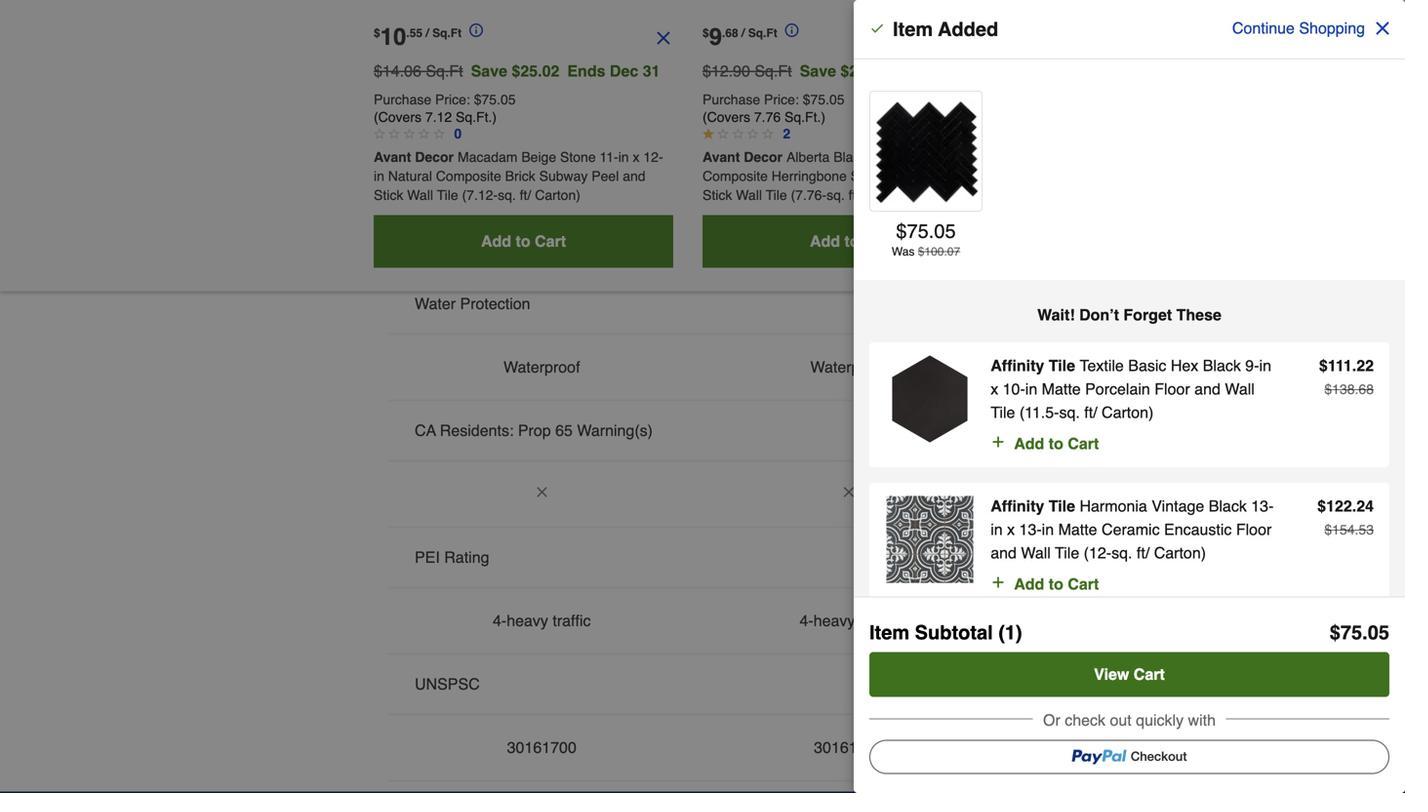 Task type: locate. For each thing, give the bounding box(es) containing it.
0 vertical spatial 75
[[907, 220, 929, 243]]

1 vertical spatial 13-
[[1020, 521, 1042, 539]]

0 horizontal spatial 4-heavy traffic
[[493, 612, 591, 630]]

0 vertical spatial 13-
[[1252, 497, 1274, 515]]

purchase inside purchase price: $75.05 (covers 7.12 sq.ft. )
[[374, 92, 432, 107]]

1 horizontal spatial (covers
[[703, 109, 751, 125]]

peel right the look
[[924, 168, 951, 184]]

purchase for 10
[[374, 92, 432, 107]]

$ 122 . 24 $ 154 . 53
[[1318, 497, 1374, 538]]

$75.05 down $14.06 sq.ft save $25.02 ends dec 31
[[474, 92, 516, 107]]

1 horizontal spatial 5-
[[802, 104, 816, 123]]

0 horizontal spatial 5-
[[495, 104, 509, 123]]

$75.05 inside purchase price: $75.05 (covers 7.76 sq.ft. )
[[803, 92, 845, 107]]

purchase down $12.90
[[703, 92, 761, 107]]

0 horizontal spatial 05
[[935, 220, 956, 243]]

wall inside macadam beige stone 11-in x 12- in natural composite brick subway peel and stick wall tile (7.12-sq. ft/ carton)
[[407, 188, 433, 203]]

0 horizontal spatial waterproof
[[504, 358, 580, 376]]

info image
[[778, 16, 799, 37]]

encaustic
[[1165, 521, 1232, 539]]

year down $14.06 sq.ft save $25.02 ends dec 31
[[509, 104, 539, 123]]

plus image down 10-
[[991, 432, 1007, 452]]

wall left (7.12-
[[407, 188, 433, 203]]

1 out of 5 stars image for 3rd 1 out of 5 stars element from the right
[[733, 128, 744, 140]]

1 purchase from the left
[[374, 92, 432, 107]]

product image left 10-
[[885, 354, 975, 444]]

add to cart
[[481, 232, 566, 250], [810, 232, 895, 250], [1014, 435, 1099, 453], [1014, 575, 1099, 594]]

0 horizontal spatial heavy
[[507, 612, 549, 630]]

2 price: from the left
[[764, 92, 799, 107]]

. for $ 9 . 68 / sq.ft
[[722, 26, 726, 40]]

decor
[[415, 149, 454, 165], [744, 149, 783, 165]]

1 vertical spatial black
[[1203, 357, 1242, 375]]

and up (1)
[[991, 544, 1017, 562]]

sq.ft.
[[456, 109, 492, 125], [785, 109, 821, 125]]

1 12- from the left
[[644, 149, 663, 165]]

5-
[[495, 104, 509, 123], [802, 104, 816, 123]]

1 horizontal spatial 0 out of 5 stars image
[[404, 128, 415, 140]]

1 horizontal spatial sq.ft.
[[785, 109, 821, 125]]

carton) down the look
[[864, 188, 910, 203]]

1 horizontal spatial 4-heavy traffic
[[800, 612, 898, 630]]

0 horizontal spatial 5-year limited
[[495, 104, 589, 123]]

stick
[[374, 188, 403, 203], [703, 188, 732, 203]]

check
[[1065, 712, 1106, 730]]

$25.02 down checkmark image
[[841, 62, 889, 80]]

carton) inside the alberta black 12-in x 12-in natural composite herringbone stone look peel and stick wall tile (7.76-sq. ft/ carton)
[[864, 188, 910, 203]]

ft/ right (7.76-
[[849, 188, 860, 203]]

1 decor from the left
[[415, 149, 454, 165]]

don't
[[1080, 306, 1120, 324]]

matte inside harmonia vintage black 13- in x 13-in matte ceramic encaustic floor and wall tile (12-sq. ft/ carton)
[[1059, 521, 1098, 539]]

add to cart down (7.76-
[[810, 232, 895, 250]]

0 horizontal spatial stone
[[560, 149, 596, 165]]

limited down ends
[[544, 104, 589, 123]]

0 horizontal spatial price:
[[435, 92, 470, 107]]

ft/ down porcelain
[[1085, 404, 1098, 422]]

1 horizontal spatial decor
[[744, 149, 783, 165]]

macadam beige stone 11-in x 12- in natural composite brick subway peel and stick wall tile (7.12-sq. ft/ carton)
[[374, 149, 663, 203]]

peel inside macadam beige stone 11-in x 12- in natural composite brick subway peel and stick wall tile (7.12-sq. ft/ carton)
[[592, 168, 619, 184]]

68 right 138
[[1359, 382, 1374, 397]]

black inside textile basic hex black 9-in x 10-in matte porcelain floor and wall tile (11.5-sq. ft/ carton)
[[1203, 357, 1242, 375]]

n/a down brick
[[529, 231, 555, 249]]

75 inside $ 75 . 05 was $ 100 . 07
[[907, 220, 929, 243]]

/ inside the $ 10 . 55 / sq.ft
[[426, 26, 429, 40]]

$ 75 . 05
[[1330, 622, 1390, 644]]

or check out quickly with
[[1044, 712, 1216, 730]]

1 limited from the left
[[544, 104, 589, 123]]

product image for textile basic hex black 9-in x 10-in matte porcelain floor and wall tile (11.5-sq. ft/ carton)
[[885, 354, 975, 444]]

x inside macadam beige stone 11-in x 12- in natural composite brick subway peel and stick wall tile (7.12-sq. ft/ carton)
[[633, 149, 640, 165]]

1 horizontal spatial 12-
[[871, 149, 891, 165]]

1 save from the left
[[471, 62, 508, 80]]

0 horizontal spatial $25.02
[[512, 62, 560, 80]]

138
[[1333, 382, 1355, 397]]

affinity left harmonia
[[991, 497, 1045, 515]]

) inside purchase price: $75.05 (covers 7.12 sq.ft. )
[[492, 109, 497, 125]]

sq.ft. for 10
[[456, 109, 492, 125]]

0 horizontal spatial avant
[[374, 149, 411, 165]]

wall left (7.76-
[[736, 188, 762, 203]]

out
[[1110, 712, 1132, 730]]

1 vertical spatial matte
[[1059, 521, 1098, 539]]

0 vertical spatial matte
[[1042, 380, 1081, 398]]

(covers inside purchase price: $75.05 (covers 7.76 sq.ft. )
[[703, 109, 751, 125]]

0 out of 5 stars image for fifth 0 out of 5 stars element from left
[[433, 128, 445, 140]]

add
[[481, 232, 512, 250], [810, 232, 841, 250], [1014, 435, 1045, 453], [1014, 575, 1045, 594]]

05
[[935, 220, 956, 243], [1368, 622, 1390, 644]]

composite down 7.76
[[703, 168, 768, 184]]

1 $25.02 from the left
[[512, 62, 560, 80]]

1 horizontal spatial avant decor
[[703, 149, 783, 165]]

$12.90 sq.ft save $25.02
[[703, 62, 889, 80]]

peel for look
[[924, 168, 951, 184]]

tile
[[437, 188, 458, 203], [766, 188, 787, 203], [1049, 357, 1076, 375], [991, 404, 1016, 422], [1049, 497, 1076, 515], [1055, 544, 1080, 562]]

$ 75 . 05 was $ 100 . 07
[[892, 220, 961, 259]]

wall left (12-
[[1021, 544, 1051, 562]]

tile left (7.12-
[[437, 188, 458, 203]]

2 (covers from the left
[[703, 109, 751, 125]]

10-
[[1003, 380, 1026, 398]]

product image up $ 75 . 05 was $ 100 . 07
[[875, 100, 980, 205]]

$ for $ 10 . 55 / sq.ft
[[374, 26, 380, 40]]

stone up subway
[[560, 149, 596, 165]]

5 0 out of 5 stars element from the left
[[433, 128, 445, 140]]

1 vertical spatial affinity
[[991, 497, 1045, 515]]

1 year from the left
[[509, 104, 539, 123]]

05 inside $ 75 . 05 was $ 100 . 07
[[935, 220, 956, 243]]

purchase inside purchase price: $75.05 (covers 7.76 sq.ft. )
[[703, 92, 761, 107]]

black inside harmonia vintage black 13- in x 13-in matte ceramic encaustic floor and wall tile (12-sq. ft/ carton)
[[1209, 497, 1247, 515]]

0 out of 5 stars image down $14.06
[[374, 128, 386, 140]]

1 n/a from the left
[[529, 231, 555, 249]]

tile left harmonia
[[1049, 497, 1076, 515]]

1 horizontal spatial traffic
[[860, 612, 898, 630]]

2 purchase from the left
[[703, 92, 761, 107]]

2 / from the left
[[742, 26, 745, 40]]

) for 10
[[492, 109, 497, 125]]

avant decor down 7.12
[[374, 149, 454, 165]]

and inside the alberta black 12-in x 12-in natural composite herringbone stone look peel and stick wall tile (7.76-sq. ft/ carton)
[[955, 168, 978, 184]]

item
[[893, 18, 933, 41], [870, 622, 910, 644]]

$ for $ 75 . 05
[[1330, 622, 1341, 644]]

cart
[[535, 232, 566, 250], [864, 232, 895, 250], [1068, 435, 1099, 453], [1068, 575, 1099, 594], [1134, 666, 1165, 684]]

floor inside textile basic hex black 9-in x 10-in matte porcelain floor and wall tile (11.5-sq. ft/ carton)
[[1155, 380, 1191, 398]]

5- down $14.06 sq.ft save $25.02 ends dec 31
[[495, 104, 509, 123]]

avant decor
[[374, 149, 454, 165], [703, 149, 783, 165]]

2 1 out of 5 stars element from the left
[[718, 128, 729, 140]]

sq. inside textile basic hex black 9-in x 10-in matte porcelain floor and wall tile (11.5-sq. ft/ carton)
[[1060, 404, 1080, 422]]

price: up 7.12
[[435, 92, 470, 107]]

1 1 out of 5 stars element from the left
[[703, 128, 715, 140]]

1 out of 5 stars element
[[703, 128, 715, 140], [718, 128, 729, 140], [733, 128, 744, 140], [747, 128, 759, 140], [762, 128, 774, 140]]

wall
[[407, 188, 433, 203], [736, 188, 762, 203], [1225, 380, 1255, 398], [1021, 544, 1051, 562]]

continue shopping button
[[1220, 6, 1406, 51]]

peel for subway
[[592, 168, 619, 184]]

sq.ft. up the 0
[[456, 109, 492, 125]]

brick
[[505, 168, 536, 184]]

0 out of 5 stars image for third 0 out of 5 stars element from right
[[404, 128, 415, 140]]

) up alberta
[[821, 109, 826, 125]]

product image
[[875, 100, 980, 205], [885, 354, 975, 444], [885, 495, 975, 585]]

05 for $ 75 . 05 was $ 100 . 07
[[935, 220, 956, 243]]

sq.ft right 55 in the top of the page
[[433, 26, 462, 40]]

x
[[633, 149, 640, 165], [905, 149, 912, 165], [991, 380, 999, 398], [1008, 521, 1015, 539]]

(covers for 10
[[374, 109, 422, 125]]

0 horizontal spatial 12-
[[644, 149, 663, 165]]

1 vertical spatial 75
[[1341, 622, 1363, 644]]

0 horizontal spatial 68
[[726, 26, 739, 40]]

$ inside the $ 10 . 55 / sq.ft
[[374, 26, 380, 40]]

2 peel from the left
[[924, 168, 951, 184]]

1 30161700 from the left
[[507, 739, 577, 757]]

alberta
[[787, 149, 830, 165]]

1 horizontal spatial stick
[[703, 188, 732, 203]]

75 for was
[[907, 220, 929, 243]]

heavy
[[507, 612, 549, 630], [814, 612, 856, 630]]

1 horizontal spatial n/a
[[836, 231, 862, 249]]

1 composite from the left
[[436, 168, 501, 184]]

1 horizontal spatial save
[[800, 62, 837, 80]]

view cart
[[1094, 666, 1165, 684]]

checkmark image
[[870, 20, 885, 36]]

stick left (7.12-
[[374, 188, 403, 203]]

stick for composite
[[703, 188, 732, 203]]

decor down 7.76
[[744, 149, 783, 165]]

0 horizontal spatial sq.ft.
[[456, 109, 492, 125]]

2 decor from the left
[[744, 149, 783, 165]]

0 out of 5 stars image down 7.12
[[418, 128, 430, 140]]

. inside $ 9 . 68 / sq.ft
[[722, 26, 726, 40]]

0 out of 5 stars image down 7.12
[[433, 128, 445, 140]]

tile left (12-
[[1055, 544, 1080, 562]]

sq. down brick
[[498, 188, 516, 203]]

n/a
[[529, 231, 555, 249], [836, 231, 862, 249]]

1 horizontal spatial waterproof
[[811, 358, 887, 376]]

stick inside the alberta black 12-in x 12-in natural composite herringbone stone look peel and stick wall tile (7.76-sq. ft/ carton)
[[703, 188, 732, 203]]

0 horizontal spatial 0 out of 5 stars image
[[374, 128, 386, 140]]

5 1 out of 5 stars image from the left
[[762, 128, 774, 140]]

black inside the alberta black 12-in x 12-in natural composite herringbone stone look peel and stick wall tile (7.76-sq. ft/ carton)
[[834, 149, 867, 165]]

1 ) from the left
[[492, 109, 497, 125]]

0 horizontal spatial 75
[[907, 220, 929, 243]]

1 vertical spatial floor
[[1237, 521, 1272, 539]]

$75.05 inside purchase price: $75.05 (covers 7.12 sq.ft. )
[[474, 92, 516, 107]]

no image
[[654, 29, 674, 48], [983, 29, 1003, 48], [534, 485, 550, 500], [841, 485, 857, 500]]

2 affinity from the top
[[991, 497, 1045, 515]]

0 out of 5 stars element
[[374, 128, 386, 140], [389, 128, 400, 140], [404, 128, 415, 140], [418, 128, 430, 140], [433, 128, 445, 140]]

$75.05
[[474, 92, 516, 107], [803, 92, 845, 107]]

sq.ft up purchase price: $75.05 (covers 7.76 sq.ft. )
[[755, 62, 792, 80]]

stone left the look
[[851, 168, 887, 184]]

(1)
[[999, 622, 1023, 644]]

2 plus image from the top
[[991, 573, 1007, 593]]

subway
[[539, 168, 588, 184]]

$75.05 for 9
[[803, 92, 845, 107]]

0 horizontal spatial traffic
[[553, 612, 591, 630]]

1 horizontal spatial purchase
[[703, 92, 761, 107]]

0 horizontal spatial n/a
[[529, 231, 555, 249]]

hex
[[1171, 357, 1199, 375]]

tile inside macadam beige stone 11-in x 12- in natural composite brick subway peel and stick wall tile (7.12-sq. ft/ carton)
[[437, 188, 458, 203]]

to down (11.5-
[[1049, 435, 1064, 453]]

sq.ft
[[433, 26, 462, 40], [748, 26, 778, 40], [426, 62, 463, 80], [755, 62, 792, 80]]

item left subtotal
[[870, 622, 910, 644]]

. for $ 122 . 24 $ 154 . 53
[[1353, 497, 1357, 515]]

tile left (7.76-
[[766, 188, 787, 203]]

1 horizontal spatial 0 out of 5 stars image
[[418, 128, 430, 140]]

1 plus image from the top
[[991, 432, 1007, 452]]

floor down hex
[[1155, 380, 1191, 398]]

decor down 7.12
[[415, 149, 454, 165]]

0 horizontal spatial peel
[[592, 168, 619, 184]]

purchase
[[374, 92, 432, 107], [703, 92, 761, 107]]

5-year limited
[[495, 104, 589, 123], [802, 104, 896, 123]]

matte
[[1042, 380, 1081, 398], [1059, 521, 1098, 539]]

) inside purchase price: $75.05 (covers 7.76 sq.ft. )
[[821, 109, 826, 125]]

0 horizontal spatial natural
[[388, 168, 432, 184]]

ft/ down ceramic
[[1137, 544, 1150, 562]]

natural up $ 75 . 05 was $ 100 . 07
[[950, 149, 994, 165]]

1 (covers from the left
[[374, 109, 422, 125]]

price: inside purchase price: $75.05 (covers 7.12 sq.ft. )
[[435, 92, 470, 107]]

2 limited from the left
[[851, 104, 896, 123]]

68
[[726, 26, 739, 40], [1359, 382, 1374, 397]]

4 1 out of 5 stars image from the left
[[747, 128, 759, 140]]

05 for $ 75 . 05
[[1368, 622, 1390, 644]]

item subtotal (1)
[[870, 622, 1023, 644]]

1 $75.05 from the left
[[474, 92, 516, 107]]

0 horizontal spatial /
[[426, 26, 429, 40]]

1 sq.ft. from the left
[[456, 109, 492, 125]]

1 0 out of 5 stars image from the left
[[389, 128, 400, 140]]

these
[[1177, 306, 1222, 324]]

(covers left 7.76
[[703, 109, 751, 125]]

sq. inside the alberta black 12-in x 12-in natural composite herringbone stone look peel and stick wall tile (7.76-sq. ft/ carton)
[[827, 188, 845, 203]]

1 horizontal spatial heavy
[[814, 612, 856, 630]]

0 out of 5 stars image for 2nd 0 out of 5 stars element from the left
[[389, 128, 400, 140]]

matte up (12-
[[1059, 521, 1098, 539]]

0 horizontal spatial )
[[492, 109, 497, 125]]

c
[[1381, 513, 1396, 519]]

x inside the alberta black 12-in x 12-in natural composite herringbone stone look peel and stick wall tile (7.76-sq. ft/ carton)
[[905, 149, 912, 165]]

2 composite from the left
[[703, 168, 768, 184]]

2 horizontal spatial 12-
[[916, 149, 936, 165]]

3 1 out of 5 stars image from the left
[[733, 128, 744, 140]]

2 avant from the left
[[703, 149, 740, 165]]

product image up the item subtotal (1)
[[885, 495, 975, 585]]

0 out of 5 stars image down purchase price: $75.05 (covers 7.12 sq.ft. )
[[389, 128, 400, 140]]

sq.ft right 9
[[748, 26, 778, 40]]

07
[[948, 245, 961, 259]]

0 vertical spatial product image
[[875, 100, 980, 205]]

/ inside $ 9 . 68 / sq.ft
[[742, 26, 745, 40]]

peel down 11-
[[592, 168, 619, 184]]

2 0 out of 5 stars image from the left
[[418, 128, 430, 140]]

1 affinity tile from the top
[[991, 357, 1076, 375]]

1 peel from the left
[[592, 168, 619, 184]]

2 affinity tile from the top
[[991, 497, 1076, 515]]

black up encaustic
[[1209, 497, 1247, 515]]

0 horizontal spatial purchase
[[374, 92, 432, 107]]

porcelain
[[1086, 380, 1151, 398]]

. inside the $ 10 . 55 / sq.ft
[[406, 26, 410, 40]]

composite up (7.12-
[[436, 168, 501, 184]]

1 horizontal spatial floor
[[1237, 521, 1272, 539]]

0 vertical spatial affinity
[[991, 357, 1045, 375]]

add to cart button down (7.76-
[[703, 215, 1003, 268]]

1 1 out of 5 stars image from the left
[[703, 128, 715, 140]]

traffic
[[553, 612, 591, 630], [860, 612, 898, 630]]

1 avant decor from the left
[[374, 149, 454, 165]]

1 vertical spatial 05
[[1368, 622, 1390, 644]]

2 vertical spatial product image
[[885, 495, 975, 585]]

(covers left 7.12
[[374, 109, 422, 125]]

1 affinity from the top
[[991, 357, 1045, 375]]

2 5- from the left
[[802, 104, 816, 123]]

n/a left was on the top right
[[836, 231, 862, 249]]

2 sq.ft. from the left
[[785, 109, 821, 125]]

add to cart button
[[374, 215, 674, 268], [703, 215, 1003, 268], [991, 432, 1099, 456], [991, 573, 1099, 596]]

0 horizontal spatial 0 out of 5 stars image
[[389, 128, 400, 140]]

1 horizontal spatial natural
[[950, 149, 994, 165]]

30161700
[[507, 739, 577, 757], [814, 739, 884, 757]]

1 horizontal spatial 4-
[[800, 612, 814, 630]]

peel inside the alberta black 12-in x 12-in natural composite herringbone stone look peel and stick wall tile (7.76-sq. ft/ carton)
[[924, 168, 951, 184]]

added
[[938, 18, 999, 41]]

ft/ inside the alberta black 12-in x 12-in natural composite herringbone stone look peel and stick wall tile (7.76-sq. ft/ carton)
[[849, 188, 860, 203]]

avant down purchase price: $75.05 (covers 7.76 sq.ft. )
[[703, 149, 740, 165]]

. for $ 75 . 05
[[1363, 622, 1368, 644]]

0 out of 5 stars image down purchase price: $75.05 (covers 7.12 sq.ft. )
[[404, 128, 415, 140]]

1 out of 5 stars image for 1st 1 out of 5 stars element from left
[[703, 128, 715, 140]]

5-year limited up 'beige'
[[495, 104, 589, 123]]

cart down (12-
[[1068, 575, 1099, 594]]

0 out of 5 stars image
[[389, 128, 400, 140], [418, 128, 430, 140]]

0 horizontal spatial 30161700
[[507, 739, 577, 757]]

matte up (11.5-
[[1042, 380, 1081, 398]]

1 vertical spatial plus image
[[991, 573, 1007, 593]]

1 horizontal spatial $75.05
[[803, 92, 845, 107]]

and inside macadam beige stone 11-in x 12- in natural composite brick subway peel and stick wall tile (7.12-sq. ft/ carton)
[[623, 168, 646, 184]]

$25.02 for 10
[[512, 62, 560, 80]]

1 horizontal spatial 30161700
[[814, 739, 884, 757]]

1 horizontal spatial /
[[742, 26, 745, 40]]

price:
[[435, 92, 470, 107], [764, 92, 799, 107]]

75
[[907, 220, 929, 243], [1341, 622, 1363, 644]]

3 1 out of 5 stars element from the left
[[733, 128, 744, 140]]

forget
[[1124, 306, 1173, 324]]

1 stick from the left
[[374, 188, 403, 203]]

(7.76-
[[791, 188, 827, 203]]

1 out of 5 stars image for 2nd 1 out of 5 stars element from left
[[718, 128, 729, 140]]

4 1 out of 5 stars element from the left
[[747, 128, 759, 140]]

2 horizontal spatial 0 out of 5 stars image
[[433, 128, 445, 140]]

1 vertical spatial natural
[[388, 168, 432, 184]]

0 vertical spatial item
[[893, 18, 933, 41]]

0 out of 5 stars image for first 0 out of 5 stars element from left
[[374, 128, 386, 140]]

1 horizontal spatial composite
[[703, 168, 768, 184]]

stick inside macadam beige stone 11-in x 12- in natural composite brick subway peel and stick wall tile (7.12-sq. ft/ carton)
[[374, 188, 403, 203]]

1 out of 5 stars image
[[703, 128, 715, 140], [718, 128, 729, 140], [733, 128, 744, 140], [747, 128, 759, 140], [762, 128, 774, 140]]

1 horizontal spatial 05
[[1368, 622, 1390, 644]]

d
[[1381, 490, 1396, 497]]

save down info image
[[471, 62, 508, 80]]

floor right encaustic
[[1237, 521, 1272, 539]]

carton) down encaustic
[[1155, 544, 1207, 562]]

0 vertical spatial affinity tile
[[991, 357, 1076, 375]]

avant decor for natural
[[374, 149, 454, 165]]

with
[[1189, 712, 1216, 730]]

1 price: from the left
[[435, 92, 470, 107]]

1 horizontal spatial 13-
[[1252, 497, 1274, 515]]

0 vertical spatial plus image
[[991, 432, 1007, 452]]

$25.02 left ends
[[512, 62, 560, 80]]

0 horizontal spatial stick
[[374, 188, 403, 203]]

1 horizontal spatial limited
[[851, 104, 896, 123]]

0 vertical spatial natural
[[950, 149, 994, 165]]

1 vertical spatial 68
[[1359, 382, 1374, 397]]

sq.ft. up 2
[[785, 109, 821, 125]]

product image for harmonia vintage black 13- in x 13-in matte ceramic encaustic floor and wall tile (12-sq. ft/ carton)
[[885, 495, 975, 585]]

(covers
[[374, 109, 422, 125], [703, 109, 751, 125]]

0 horizontal spatial 4-
[[493, 612, 507, 630]]

1 0 out of 5 stars image from the left
[[374, 128, 386, 140]]

12-
[[644, 149, 663, 165], [871, 149, 891, 165], [916, 149, 936, 165]]

and inside textile basic hex black 9-in x 10-in matte porcelain floor and wall tile (11.5-sq. ft/ carton)
[[1195, 380, 1221, 398]]

sq.ft. inside purchase price: $75.05 (covers 7.12 sq.ft. )
[[456, 109, 492, 125]]

avant decor down 7.76
[[703, 149, 783, 165]]

ft/
[[520, 188, 531, 203], [849, 188, 860, 203], [1085, 404, 1098, 422], [1137, 544, 1150, 562]]

0 vertical spatial floor
[[1155, 380, 1191, 398]]

avant down purchase price: $75.05 (covers 7.12 sq.ft. )
[[374, 149, 411, 165]]

black
[[834, 149, 867, 165], [1203, 357, 1242, 375], [1209, 497, 1247, 515]]

ft/ inside harmonia vintage black 13- in x 13-in matte ceramic encaustic floor and wall tile (12-sq. ft/ carton)
[[1137, 544, 1150, 562]]

2 save from the left
[[800, 62, 837, 80]]

sq. down the textile
[[1060, 404, 1080, 422]]

affinity tile
[[991, 357, 1076, 375], [991, 497, 1076, 515]]

1 vertical spatial product image
[[885, 354, 975, 444]]

1 / from the left
[[426, 26, 429, 40]]

0 vertical spatial stone
[[560, 149, 596, 165]]

basic
[[1129, 357, 1167, 375]]

0 horizontal spatial year
[[509, 104, 539, 123]]

2 1 out of 5 stars image from the left
[[718, 128, 729, 140]]

0 horizontal spatial composite
[[436, 168, 501, 184]]

sq. down ceramic
[[1112, 544, 1133, 562]]

natural down 7.12
[[388, 168, 432, 184]]

0 out of 5 stars image
[[374, 128, 386, 140], [404, 128, 415, 140], [433, 128, 445, 140]]

1 horizontal spatial avant
[[703, 149, 740, 165]]

0 vertical spatial black
[[834, 149, 867, 165]]

1 horizontal spatial price:
[[764, 92, 799, 107]]

floor inside harmonia vintage black 13- in x 13-in matte ceramic encaustic floor and wall tile (12-sq. ft/ carton)
[[1237, 521, 1272, 539]]

and down hex
[[1195, 380, 1221, 398]]

/ right 9
[[742, 26, 745, 40]]

1 horizontal spatial stone
[[851, 168, 887, 184]]

price: up 7.76
[[764, 92, 799, 107]]

1 horizontal spatial )
[[821, 109, 826, 125]]

add down (11.5-
[[1014, 435, 1045, 453]]

tile down 10-
[[991, 404, 1016, 422]]

2 stick from the left
[[703, 188, 732, 203]]

0 horizontal spatial $75.05
[[474, 92, 516, 107]]

vintage
[[1152, 497, 1205, 515]]

item right checkmark image
[[893, 18, 933, 41]]

0 vertical spatial 05
[[935, 220, 956, 243]]

2 0 out of 5 stars image from the left
[[404, 128, 415, 140]]

1 horizontal spatial peel
[[924, 168, 951, 184]]

1 5- from the left
[[495, 104, 509, 123]]

1 out of 5 stars image for 2nd 1 out of 5 stars element from right
[[747, 128, 759, 140]]

composite inside macadam beige stone 11-in x 12- in natural composite brick subway peel and stick wall tile (7.12-sq. ft/ carton)
[[436, 168, 501, 184]]

1 avant from the left
[[374, 149, 411, 165]]

$ inside $ 9 . 68 / sq.ft
[[703, 26, 709, 40]]

4 0 out of 5 stars element from the left
[[418, 128, 430, 140]]

stone
[[560, 149, 596, 165], [851, 168, 887, 184]]

2 $75.05 from the left
[[803, 92, 845, 107]]

price: for 9
[[764, 92, 799, 107]]

1 waterproof from the left
[[504, 358, 580, 376]]

0 horizontal spatial avant decor
[[374, 149, 454, 165]]

)
[[492, 109, 497, 125], [821, 109, 826, 125]]

composite
[[436, 168, 501, 184], [703, 168, 768, 184]]

2 traffic from the left
[[860, 612, 898, 630]]

sq.ft. inside purchase price: $75.05 (covers 7.76 sq.ft. )
[[785, 109, 821, 125]]

x inside harmonia vintage black 13- in x 13-in matte ceramic encaustic floor and wall tile (12-sq. ft/ carton)
[[1008, 521, 1015, 539]]

black left the '9-'
[[1203, 357, 1242, 375]]

3 0 out of 5 stars image from the left
[[433, 128, 445, 140]]

2 ) from the left
[[821, 109, 826, 125]]

wall down the '9-'
[[1225, 380, 1255, 398]]

to
[[516, 232, 531, 250], [845, 232, 860, 250], [1049, 435, 1064, 453], [1049, 575, 1064, 594]]

0 horizontal spatial save
[[471, 62, 508, 80]]

2 avant decor from the left
[[703, 149, 783, 165]]

(covers inside purchase price: $75.05 (covers 7.12 sq.ft. )
[[374, 109, 422, 125]]

0 vertical spatial 68
[[726, 26, 739, 40]]

4-heavy traffic
[[493, 612, 591, 630], [800, 612, 898, 630]]

/ for 10
[[426, 26, 429, 40]]

carton)
[[535, 188, 581, 203], [864, 188, 910, 203], [1102, 404, 1154, 422], [1155, 544, 1207, 562]]

1 horizontal spatial 75
[[1341, 622, 1363, 644]]

$75.05 down $12.90 sq.ft save $25.02
[[803, 92, 845, 107]]

affinity up 10-
[[991, 357, 1045, 375]]

stick left (7.76-
[[703, 188, 732, 203]]

sq.ft inside the $ 10 . 55 / sq.ft
[[433, 26, 462, 40]]

2 $25.02 from the left
[[841, 62, 889, 80]]

1 horizontal spatial 5-year limited
[[802, 104, 896, 123]]

1 vertical spatial affinity tile
[[991, 497, 1076, 515]]

price: inside purchase price: $75.05 (covers 7.76 sq.ft. )
[[764, 92, 799, 107]]

/
[[426, 26, 429, 40], [742, 26, 745, 40]]

1 horizontal spatial year
[[816, 104, 846, 123]]

save up purchase price: $75.05 (covers 7.76 sq.ft. )
[[800, 62, 837, 80]]

2 year from the left
[[816, 104, 846, 123]]

save for 9
[[800, 62, 837, 80]]

limited
[[544, 104, 589, 123], [851, 104, 896, 123]]

black right alberta
[[834, 149, 867, 165]]

plus image
[[991, 432, 1007, 452], [991, 573, 1007, 593]]

1 horizontal spatial 68
[[1359, 382, 1374, 397]]

0 horizontal spatial (covers
[[374, 109, 422, 125]]

75 for .
[[1341, 622, 1363, 644]]

affinity tile left harmonia
[[991, 497, 1076, 515]]

0 horizontal spatial floor
[[1155, 380, 1191, 398]]

1 vertical spatial item
[[870, 622, 910, 644]]

add to cart down (7.12-
[[481, 232, 566, 250]]

1 horizontal spatial $25.02
[[841, 62, 889, 80]]



Task type: describe. For each thing, give the bounding box(es) containing it.
avant decor for composite
[[703, 149, 783, 165]]

close image
[[1373, 19, 1393, 38]]

1 4-heavy traffic from the left
[[493, 612, 591, 630]]

2 5-year limited from the left
[[802, 104, 896, 123]]

view
[[1094, 666, 1130, 684]]

quickly
[[1136, 712, 1184, 730]]

12- inside macadam beige stone 11-in x 12- in natural composite brick subway peel and stick wall tile (7.12-sq. ft/ carton)
[[644, 149, 663, 165]]

to left was on the top right
[[845, 232, 860, 250]]

look
[[890, 168, 920, 184]]

b
[[1381, 497, 1396, 505]]

(12-
[[1084, 544, 1112, 562]]

. for $ 75 . 05 was $ 100 . 07
[[929, 220, 935, 243]]

view cart button
[[870, 653, 1390, 697]]

item added
[[893, 18, 999, 41]]

$75.05 for 10
[[474, 92, 516, 107]]

to down brick
[[516, 232, 531, 250]]

price: for 10
[[435, 92, 470, 107]]

sq.ft inside $ 9 . 68 / sq.ft
[[748, 26, 778, 40]]

1 4- from the left
[[493, 612, 507, 630]]

carton) inside macadam beige stone 11-in x 12- in natural composite brick subway peel and stick wall tile (7.12-sq. ft/ carton)
[[535, 188, 581, 203]]

5 1 out of 5 stars element from the left
[[762, 128, 774, 140]]

ceramic
[[1102, 521, 1160, 539]]

f e e d b a c k
[[1381, 466, 1396, 526]]

1 traffic from the left
[[553, 612, 591, 630]]

55
[[410, 26, 423, 40]]

cart left "100"
[[864, 232, 895, 250]]

22
[[1357, 357, 1374, 375]]

122
[[1327, 497, 1353, 515]]

1 e from the top
[[1381, 475, 1396, 482]]

purchase price: $75.05 (covers 7.76 sq.ft. )
[[703, 92, 845, 125]]

tile inside the alberta black 12-in x 12-in natural composite herringbone stone look peel and stick wall tile (7.76-sq. ft/ carton)
[[766, 188, 787, 203]]

) for 9
[[821, 109, 826, 125]]

$ 9 . 68 / sq.ft
[[703, 23, 778, 50]]

2 30161700 from the left
[[814, 739, 884, 757]]

x inside textile basic hex black 9-in x 10-in matte porcelain floor and wall tile (11.5-sq. ft/ carton)
[[991, 380, 999, 398]]

add to cart button up (1)
[[991, 573, 1099, 596]]

matte inside textile basic hex black 9-in x 10-in matte porcelain floor and wall tile (11.5-sq. ft/ carton)
[[1042, 380, 1081, 398]]

continue shopping
[[1233, 19, 1366, 37]]

to down harmonia vintage black 13- in x 13-in matte ceramic encaustic floor and wall tile (12-sq. ft/ carton)
[[1049, 575, 1064, 594]]

$25.02 for 9
[[841, 62, 889, 80]]

7.12
[[426, 109, 452, 125]]

100
[[925, 245, 944, 259]]

$12.90
[[703, 62, 751, 80]]

composite inside the alberta black 12-in x 12-in natural composite herringbone stone look peel and stick wall tile (7.76-sq. ft/ carton)
[[703, 168, 768, 184]]

affinity for x
[[991, 357, 1045, 375]]

154
[[1333, 522, 1355, 538]]

f e e d b a c k button
[[1372, 435, 1406, 557]]

53
[[1359, 522, 1374, 538]]

harmonia
[[1080, 497, 1148, 515]]

ft/ inside textile basic hex black 9-in x 10-in matte porcelain floor and wall tile (11.5-sq. ft/ carton)
[[1085, 404, 1098, 422]]

wall inside harmonia vintage black 13- in x 13-in matte ceramic encaustic floor and wall tile (12-sq. ft/ carton)
[[1021, 544, 1051, 562]]

floor for hex
[[1155, 380, 1191, 398]]

k
[[1381, 519, 1396, 526]]

purchase price: $75.05 (covers 7.12 sq.ft. )
[[374, 92, 516, 125]]

68 inside $ 111 . 22 $ 138 . 68
[[1359, 382, 1374, 397]]

add to cart button down (11.5-
[[991, 432, 1099, 456]]

alberta black 12-in x 12-in natural composite herringbone stone look peel and stick wall tile (7.76-sq. ft/ carton)
[[703, 149, 998, 203]]

10
[[380, 23, 406, 50]]

1 heavy from the left
[[507, 612, 549, 630]]

ends
[[568, 62, 606, 80]]

herringbone
[[772, 168, 847, 184]]

or
[[1044, 712, 1061, 730]]

sq.ft up purchase price: $75.05 (covers 7.12 sq.ft. )
[[426, 62, 463, 80]]

cart down subway
[[535, 232, 566, 250]]

stone inside the alberta black 12-in x 12-in natural composite herringbone stone look peel and stick wall tile (7.76-sq. ft/ carton)
[[851, 168, 887, 184]]

cart down porcelain
[[1068, 435, 1099, 453]]

affinity for 13-
[[991, 497, 1045, 515]]

(11.5-
[[1020, 404, 1060, 422]]

beige
[[522, 149, 557, 165]]

add to cart down (11.5-
[[1014, 435, 1099, 453]]

3 0 out of 5 stars element from the left
[[404, 128, 415, 140]]

tile inside harmonia vintage black 13- in x 13-in matte ceramic encaustic floor and wall tile (12-sq. ft/ carton)
[[1055, 544, 1080, 562]]

9-
[[1246, 357, 1260, 375]]

ft/ inside macadam beige stone 11-in x 12- in natural composite brick subway peel and stick wall tile (7.12-sq. ft/ carton)
[[520, 188, 531, 203]]

24
[[1357, 497, 1374, 515]]

textile basic hex black 9-in x 10-in matte porcelain floor and wall tile (11.5-sq. ft/ carton)
[[991, 357, 1272, 422]]

affinity tile for 10-
[[991, 357, 1076, 375]]

0 out of 5 stars image for 2nd 0 out of 5 stars element from the right
[[418, 128, 430, 140]]

decor for natural
[[415, 149, 454, 165]]

1 0 out of 5 stars element from the left
[[374, 128, 386, 140]]

plus image for harmonia vintage black 13- in x 13-in matte ceramic encaustic floor and wall tile (12-sq. ft/ carton)
[[991, 573, 1007, 593]]

tile left the textile
[[1049, 357, 1076, 375]]

2 4- from the left
[[800, 612, 814, 630]]

3 12- from the left
[[916, 149, 936, 165]]

2 12- from the left
[[871, 149, 891, 165]]

2 n/a from the left
[[836, 231, 862, 249]]

shopping
[[1300, 19, 1366, 37]]

add down (7.76-
[[810, 232, 841, 250]]

carton) inside textile basic hex black 9-in x 10-in matte porcelain floor and wall tile (11.5-sq. ft/ carton)
[[1102, 404, 1154, 422]]

stick for natural
[[374, 188, 403, 203]]

natural inside the alberta black 12-in x 12-in natural composite herringbone stone look peel and stick wall tile (7.76-sq. ft/ carton)
[[950, 149, 994, 165]]

9
[[709, 23, 722, 50]]

wait! don't forget these
[[1038, 306, 1222, 324]]

a
[[1381, 505, 1396, 513]]

was
[[892, 245, 915, 259]]

1 out of 5 stars image for first 1 out of 5 stars element from right
[[762, 128, 774, 140]]

0
[[454, 126, 462, 142]]

chat invite button image
[[1317, 720, 1376, 780]]

$14.06 sq.ft save $25.02 ends dec 31
[[374, 62, 660, 80]]

$ 111 . 22 $ 138 . 68
[[1320, 357, 1374, 397]]

floor for black
[[1237, 521, 1272, 539]]

. for $ 10 . 55 / sq.ft
[[406, 26, 410, 40]]

$ 10 . 55 / sq.ft
[[374, 23, 462, 50]]

(7.12-
[[462, 188, 498, 203]]

add down (7.12-
[[481, 232, 512, 250]]

subtotal
[[915, 622, 993, 644]]

plus image for textile basic hex black 9-in x 10-in matte porcelain floor and wall tile (11.5-sq. ft/ carton)
[[991, 432, 1007, 452]]

natural inside macadam beige stone 11-in x 12- in natural composite brick subway peel and stick wall tile (7.12-sq. ft/ carton)
[[388, 168, 432, 184]]

purchase for 9
[[703, 92, 761, 107]]

add to cart button down (7.12-
[[374, 215, 674, 268]]

sq. inside macadam beige stone 11-in x 12- in natural composite brick subway peel and stick wall tile (7.12-sq. ft/ carton)
[[498, 188, 516, 203]]

tile inside textile basic hex black 9-in x 10-in matte porcelain floor and wall tile (11.5-sq. ft/ carton)
[[991, 404, 1016, 422]]

stone inside macadam beige stone 11-in x 12- in natural composite brick subway peel and stick wall tile (7.12-sq. ft/ carton)
[[560, 149, 596, 165]]

save for 10
[[471, 62, 508, 80]]

avant for natural
[[374, 149, 411, 165]]

/ for 9
[[742, 26, 745, 40]]

1 5-year limited from the left
[[495, 104, 589, 123]]

dec
[[610, 62, 639, 80]]

11-
[[600, 149, 619, 165]]

cart right view
[[1134, 666, 1165, 684]]

$ for $ 111 . 22 $ 138 . 68
[[1320, 357, 1328, 375]]

textile
[[1080, 357, 1124, 375]]

2
[[783, 126, 791, 142]]

affinity tile for in
[[991, 497, 1076, 515]]

wall inside textile basic hex black 9-in x 10-in matte porcelain floor and wall tile (11.5-sq. ft/ carton)
[[1225, 380, 1255, 398]]

31
[[643, 62, 660, 80]]

item for item subtotal (1)
[[870, 622, 910, 644]]

avant for composite
[[703, 149, 740, 165]]

carton) inside harmonia vintage black 13- in x 13-in matte ceramic encaustic floor and wall tile (12-sq. ft/ carton)
[[1155, 544, 1207, 562]]

$ for $ 75 . 05 was $ 100 . 07
[[897, 220, 907, 243]]

continue
[[1233, 19, 1295, 37]]

item for item added
[[893, 18, 933, 41]]

. for $ 111 . 22 $ 138 . 68
[[1353, 357, 1357, 375]]

sq.ft. for 9
[[785, 109, 821, 125]]

2 heavy from the left
[[814, 612, 856, 630]]

harmonia vintage black 13- in x 13-in matte ceramic encaustic floor and wall tile (12-sq. ft/ carton)
[[991, 497, 1274, 562]]

add to cart down (12-
[[1014, 575, 1099, 594]]

f
[[1381, 466, 1396, 475]]

(covers for 9
[[703, 109, 751, 125]]

macadam
[[458, 149, 518, 165]]

and inside harmonia vintage black 13- in x 13-in matte ceramic encaustic floor and wall tile (12-sq. ft/ carton)
[[991, 544, 1017, 562]]

wait!
[[1038, 306, 1075, 324]]

$14.06
[[374, 62, 422, 80]]

sq. inside harmonia vintage black 13- in x 13-in matte ceramic encaustic floor and wall tile (12-sq. ft/ carton)
[[1112, 544, 1133, 562]]

2 e from the top
[[1381, 482, 1396, 490]]

wall inside the alberta black 12-in x 12-in natural composite herringbone stone look peel and stick wall tile (7.76-sq. ft/ carton)
[[736, 188, 762, 203]]

68 inside $ 9 . 68 / sq.ft
[[726, 26, 739, 40]]

7.76
[[754, 109, 781, 125]]

add up (1)
[[1014, 575, 1045, 594]]

0 horizontal spatial 13-
[[1020, 521, 1042, 539]]

$ for $ 9 . 68 / sq.ft
[[703, 26, 709, 40]]

info image
[[462, 16, 483, 37]]

decor for composite
[[744, 149, 783, 165]]

111
[[1328, 357, 1353, 375]]

2 waterproof from the left
[[811, 358, 887, 376]]

$ for $ 122 . 24 $ 154 . 53
[[1318, 497, 1327, 515]]

2 0 out of 5 stars element from the left
[[389, 128, 400, 140]]

2 4-heavy traffic from the left
[[800, 612, 898, 630]]



Task type: vqa. For each thing, say whether or not it's contained in the screenshot.
topmost Affinity
yes



